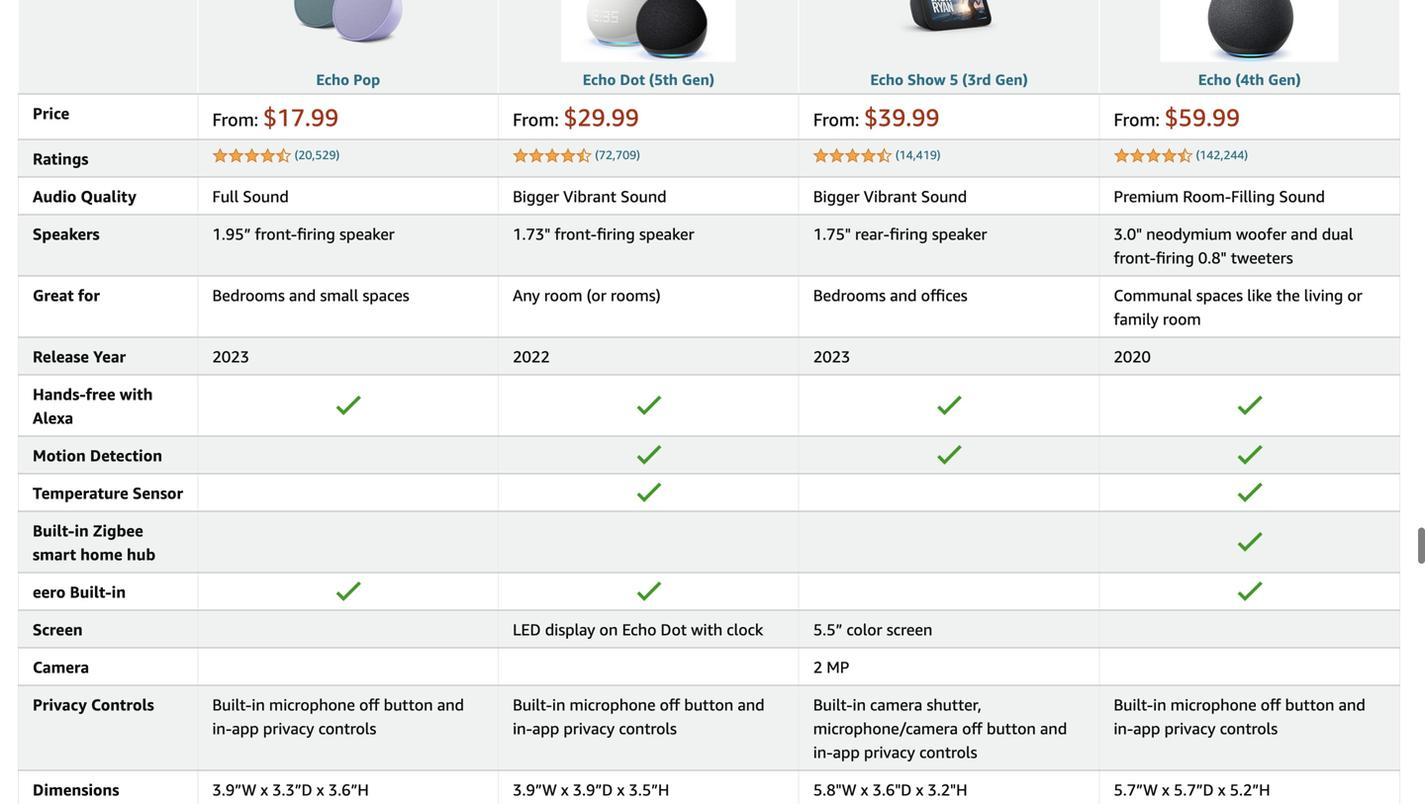 Task type: describe. For each thing, give the bounding box(es) containing it.
premium room-filling sound
[[1114, 187, 1325, 206]]

bedrooms for bedrooms and offices
[[813, 286, 886, 305]]

led
[[513, 621, 541, 640]]

$17.99
[[263, 103, 339, 132]]

motion detection
[[33, 447, 162, 465]]

1 bigger from the left
[[513, 187, 559, 206]]

hands-
[[33, 385, 86, 404]]

echo show 5 (3rd gen)
[[870, 71, 1028, 89]]

2020
[[1114, 348, 1151, 366]]

home
[[80, 546, 123, 564]]

from: $17.99
[[212, 103, 339, 132]]

echo (4th gen) link
[[1198, 71, 1301, 89]]

echo for echo show 5 (3rd gen)
[[870, 71, 904, 89]]

4 sound from the left
[[1279, 187, 1325, 206]]

1.75"
[[813, 225, 851, 244]]

with inside hands-free with alexa
[[120, 385, 153, 404]]

(4th
[[1236, 71, 1264, 89]]

communal
[[1114, 286, 1192, 305]]

echo pop image
[[289, 0, 408, 62]]

3.9"d
[[573, 781, 613, 800]]

echo dot (5th gen) link
[[583, 71, 715, 89]]

1 vertical spatial with
[[691, 621, 723, 640]]

hands-free with alexa
[[33, 385, 153, 428]]

(72,709) link
[[595, 148, 640, 162]]

camera
[[870, 696, 923, 715]]

full sound
[[212, 187, 289, 206]]

3.6"d
[[873, 781, 912, 800]]

like
[[1247, 286, 1272, 305]]

speaker for 1.73" front-firing speaker
[[639, 225, 694, 244]]

communal spaces like the living or family room
[[1114, 286, 1363, 329]]

in inside built-in camera shutter, microphone/camera off button and in-app privacy controls
[[853, 696, 866, 715]]

in up 5.7"w at the bottom of page
[[1153, 696, 1167, 715]]

3.9"w x 3.9"d x 3.5"h
[[513, 781, 669, 800]]

spaces inside "communal spaces like the living or family room"
[[1196, 286, 1243, 305]]

0.8"
[[1198, 249, 1227, 267]]

and inside 3.0" neodymium woofer and dual front-firing 0.8" tweeters
[[1291, 225, 1318, 244]]

5.5"
[[813, 621, 843, 640]]

2 vibrant from the left
[[864, 187, 917, 206]]

family
[[1114, 310, 1159, 329]]

filling
[[1231, 187, 1275, 206]]

off inside built-in camera shutter, microphone/camera off button and in-app privacy controls
[[962, 720, 983, 739]]

1 gen) from the left
[[682, 71, 715, 89]]

controls inside built-in camera shutter, microphone/camera off button and in-app privacy controls
[[920, 744, 977, 762]]

audio
[[33, 187, 76, 206]]

6 x from the left
[[916, 781, 924, 800]]

echo right on
[[622, 621, 657, 640]]

2 2023 from the left
[[813, 348, 850, 366]]

2 x from the left
[[317, 781, 324, 800]]

hub
[[127, 546, 156, 564]]

1.73"
[[513, 225, 550, 244]]

color
[[847, 621, 883, 640]]

any room (or rooms)
[[513, 286, 661, 305]]

bedrooms and small spaces
[[212, 286, 409, 305]]

(142,244) link
[[1196, 148, 1248, 162]]

speaker for 1.95" front-firing speaker
[[339, 225, 395, 244]]

1 microphone from the left
[[269, 696, 355, 715]]

3.9"w for 3.9"w x 3.3"d x 3.6"h
[[212, 781, 256, 800]]

pop
[[353, 71, 380, 89]]

3 built-in microphone off button and in-app privacy controls from the left
[[1114, 696, 1366, 739]]

5.8"w
[[813, 781, 857, 800]]

rooms)
[[611, 286, 661, 305]]

privacy inside built-in camera shutter, microphone/camera off button and in-app privacy controls
[[864, 744, 915, 762]]

app inside built-in camera shutter, microphone/camera off button and in-app privacy controls
[[833, 744, 860, 762]]

dimensions
[[33, 781, 119, 800]]

echo (4th gen)
[[1198, 71, 1301, 89]]

2
[[813, 658, 823, 677]]

3 gen) from the left
[[1268, 71, 1301, 89]]

$59.99
[[1165, 103, 1240, 132]]

audio quality
[[33, 187, 136, 206]]

alexa
[[33, 409, 73, 428]]

5.7"w
[[1114, 781, 1158, 800]]

2 gen) from the left
[[995, 71, 1028, 89]]

1 bigger vibrant sound from the left
[[513, 187, 667, 206]]

echo for echo pop
[[316, 71, 349, 89]]

clock
[[727, 621, 763, 640]]

3.6"h
[[328, 781, 369, 800]]

1.95" front-firing speaker
[[212, 225, 395, 244]]

in- up the 3.9"w x 3.9"d x 3.5"h
[[513, 720, 532, 739]]

rear-
[[855, 225, 890, 244]]

in- up 5.7"w at the bottom of page
[[1114, 720, 1133, 739]]

privacy up 3.9"w x 3.3"d x 3.6"h
[[263, 720, 314, 739]]

(14,419) link
[[896, 148, 941, 162]]

bedrooms and offices
[[813, 286, 968, 305]]

(142,244)
[[1196, 148, 1248, 162]]

mp
[[827, 658, 850, 677]]

zigbee
[[93, 522, 143, 541]]

2 built-in microphone off button and in-app privacy controls from the left
[[513, 696, 765, 739]]

5.7"w x 5.7"d x 5.2"h
[[1114, 781, 1270, 800]]

$39.99
[[864, 103, 940, 132]]

(20,529)
[[295, 148, 340, 162]]

echo pop link
[[316, 71, 380, 89]]

quality
[[81, 187, 136, 206]]

bedrooms for bedrooms and small spaces
[[212, 286, 285, 305]]

front- for 1.95"
[[255, 225, 297, 244]]

3.9"w for 3.9"w x 3.9"d x 3.5"h
[[513, 781, 557, 800]]

great
[[33, 286, 74, 305]]

(14,419)
[[896, 148, 941, 162]]

0 vertical spatial room
[[544, 286, 583, 305]]

3 x from the left
[[561, 781, 569, 800]]

3.0" neodymium woofer and dual front-firing 0.8" tweeters
[[1114, 225, 1353, 267]]

firing inside 3.0" neodymium woofer and dual front-firing 0.8" tweeters
[[1156, 249, 1194, 267]]

firing for 1.95"
[[297, 225, 335, 244]]

privacy
[[33, 696, 87, 715]]

room inside "communal spaces like the living or family room"
[[1163, 310, 1201, 329]]

off down led display on echo dot with clock
[[660, 696, 680, 715]]

from: $59.99
[[1114, 103, 1240, 132]]

3.0"
[[1114, 225, 1142, 244]]

in- up 3.9"w x 3.3"d x 3.6"h
[[212, 720, 232, 739]]

echo dot (5th gen) image
[[561, 0, 736, 62]]

5.5" color screen
[[813, 621, 933, 640]]

5 x from the left
[[861, 781, 868, 800]]

in down display
[[552, 696, 566, 715]]

echo for echo (4th gen)
[[1198, 71, 1232, 89]]



Task type: locate. For each thing, give the bounding box(es) containing it.
0 horizontal spatial gen)
[[682, 71, 715, 89]]

built-in microphone off button and in-app privacy controls up 5.2"h at the bottom
[[1114, 696, 1366, 739]]

0 horizontal spatial built-in microphone off button and in-app privacy controls
[[212, 696, 464, 739]]

free
[[86, 385, 115, 404]]

sound
[[243, 187, 289, 206], [621, 187, 667, 206], [921, 187, 967, 206], [1279, 187, 1325, 206]]

bigger vibrant sound up the 1.73" front-firing speaker
[[513, 187, 667, 206]]

3.2"h
[[928, 781, 968, 800]]

echo left pop
[[316, 71, 349, 89]]

2 horizontal spatial speaker
[[932, 225, 987, 244]]

bedrooms
[[212, 286, 285, 305], [813, 286, 886, 305]]

4 x from the left
[[617, 781, 625, 800]]

0 horizontal spatial spaces
[[363, 286, 409, 305]]

off up 3.6"h
[[359, 696, 380, 715]]

bigger up 1.75"
[[813, 187, 860, 206]]

2022
[[513, 348, 550, 366]]

microphone/camera
[[813, 720, 958, 739]]

0 vertical spatial dot
[[620, 71, 645, 89]]

echo show 5 (3rd gen) image
[[890, 0, 1009, 62]]

built-in camera shutter, microphone/camera off button and in-app privacy controls
[[813, 696, 1067, 762]]

x right 3.6"d
[[916, 781, 924, 800]]

1 horizontal spatial microphone
[[570, 696, 656, 715]]

5
[[950, 71, 958, 89]]

offices
[[921, 286, 968, 305]]

from: inside from: $39.99
[[813, 109, 860, 130]]

vibrant up 1.75" rear-firing speaker
[[864, 187, 917, 206]]

screen
[[887, 621, 933, 640]]

1 spaces from the left
[[363, 286, 409, 305]]

front- right 1.95"
[[255, 225, 297, 244]]

1.75" rear-firing speaker
[[813, 225, 987, 244]]

sound down (14,419) link
[[921, 187, 967, 206]]

bedrooms down 1.75"
[[813, 286, 886, 305]]

sound right filling
[[1279, 187, 1325, 206]]

privacy down microphone/camera
[[864, 744, 915, 762]]

built-in zigbee smart home hub
[[33, 522, 156, 564]]

from: inside the from: $59.99
[[1114, 109, 1160, 130]]

2 microphone from the left
[[570, 696, 656, 715]]

1 horizontal spatial bigger
[[813, 187, 860, 206]]

echo up "$29.99" at the left of the page
[[583, 71, 616, 89]]

neodymium
[[1146, 225, 1232, 244]]

privacy up the 5.7"w x 5.7"d x 5.2"h
[[1165, 720, 1216, 739]]

firing up bedrooms and offices
[[890, 225, 928, 244]]

sensor
[[133, 484, 183, 503]]

from: for $17.99
[[212, 109, 258, 130]]

premium
[[1114, 187, 1179, 206]]

gen) right '(5th'
[[682, 71, 715, 89]]

show
[[908, 71, 946, 89]]

room left (or
[[544, 286, 583, 305]]

0 horizontal spatial 3.9"w
[[212, 781, 256, 800]]

echo pop
[[316, 71, 380, 89]]

in down home
[[112, 583, 126, 602]]

2 spaces from the left
[[1196, 286, 1243, 305]]

3.9"w left the 3.9"d
[[513, 781, 557, 800]]

built-in microphone off button and in-app privacy controls
[[212, 696, 464, 739], [513, 696, 765, 739], [1114, 696, 1366, 739]]

1 horizontal spatial gen)
[[995, 71, 1028, 89]]

0 horizontal spatial front-
[[255, 225, 297, 244]]

built-in microphone off button and in-app privacy controls up 3.5"h
[[513, 696, 765, 739]]

the
[[1276, 286, 1300, 305]]

sound right the full
[[243, 187, 289, 206]]

front- right 1.73"
[[555, 225, 597, 244]]

spaces down 0.8"
[[1196, 286, 1243, 305]]

from: $29.99
[[513, 103, 639, 132]]

and
[[1291, 225, 1318, 244], [289, 286, 316, 305], [890, 286, 917, 305], [437, 696, 464, 715], [738, 696, 765, 715], [1339, 696, 1366, 715], [1040, 720, 1067, 739]]

1 3.9"w from the left
[[212, 781, 256, 800]]

1 horizontal spatial bedrooms
[[813, 286, 886, 305]]

3.5"h
[[629, 781, 669, 800]]

off down shutter,
[[962, 720, 983, 739]]

speaker up offices
[[932, 225, 987, 244]]

motion
[[33, 447, 86, 465]]

from: $39.99
[[813, 103, 940, 132]]

from: left "$29.99" at the left of the page
[[513, 109, 559, 130]]

front- inside 3.0" neodymium woofer and dual front-firing 0.8" tweeters
[[1114, 249, 1156, 267]]

or
[[1348, 286, 1363, 305]]

x right 5.7"d
[[1218, 781, 1226, 800]]

app up the 3.9"w x 3.9"d x 3.5"h
[[532, 720, 559, 739]]

release year
[[33, 348, 126, 366]]

speaker for 1.75" rear-firing speaker
[[932, 225, 987, 244]]

echo left '(4th'
[[1198, 71, 1232, 89]]

2 from: from the left
[[513, 109, 559, 130]]

in-
[[212, 720, 232, 739], [513, 720, 532, 739], [1114, 720, 1133, 739], [813, 744, 833, 762]]

dot
[[620, 71, 645, 89], [661, 621, 687, 640]]

0 horizontal spatial bigger vibrant sound
[[513, 187, 667, 206]]

echo up from: $39.99 in the top right of the page
[[870, 71, 904, 89]]

controls up 3.6"h
[[318, 720, 376, 739]]

front- for 1.73"
[[555, 225, 597, 244]]

bedrooms down 1.95"
[[212, 286, 285, 305]]

1 horizontal spatial spaces
[[1196, 286, 1243, 305]]

screen
[[33, 621, 83, 640]]

microphone up 3.3"d
[[269, 696, 355, 715]]

1 vertical spatial room
[[1163, 310, 1201, 329]]

4 from: from the left
[[1114, 109, 1160, 130]]

1 horizontal spatial with
[[691, 621, 723, 640]]

privacy up the 3.9"w x 3.9"d x 3.5"h
[[564, 720, 615, 739]]

x left the 3.9"d
[[561, 781, 569, 800]]

2 horizontal spatial front-
[[1114, 249, 1156, 267]]

temperature sensor
[[33, 484, 183, 503]]

1.95"
[[212, 225, 251, 244]]

from: left $39.99
[[813, 109, 860, 130]]

x left 3.3"d
[[261, 781, 268, 800]]

5.7"d
[[1174, 781, 1214, 800]]

from: for $59.99
[[1114, 109, 1160, 130]]

shutter,
[[927, 696, 982, 715]]

3 from: from the left
[[813, 109, 860, 130]]

0 horizontal spatial room
[[544, 286, 583, 305]]

dual
[[1322, 225, 1353, 244]]

bigger up 1.73"
[[513, 187, 559, 206]]

check mark image
[[336, 396, 362, 416], [637, 396, 662, 416], [1238, 396, 1263, 416], [637, 446, 662, 465], [937, 446, 963, 465], [1238, 483, 1263, 503], [1238, 533, 1263, 553], [1238, 582, 1263, 602]]

2 sound from the left
[[621, 187, 667, 206]]

built-in microphone off button and in-app privacy controls up 3.6"h
[[212, 696, 464, 739]]

1 horizontal spatial speaker
[[639, 225, 694, 244]]

2 3.9"w from the left
[[513, 781, 557, 800]]

tweeters
[[1231, 249, 1293, 267]]

camera
[[33, 658, 89, 677]]

controls up 3.2"h
[[920, 744, 977, 762]]

on
[[599, 621, 618, 640]]

release
[[33, 348, 89, 366]]

privacy
[[263, 720, 314, 739], [564, 720, 615, 739], [1165, 720, 1216, 739], [864, 744, 915, 762]]

3.9"w left 3.3"d
[[212, 781, 256, 800]]

1 horizontal spatial front-
[[555, 225, 597, 244]]

2 bedrooms from the left
[[813, 286, 886, 305]]

3 microphone from the left
[[1171, 696, 1257, 715]]

eero built-in
[[33, 583, 126, 602]]

in inside built-in zigbee smart home hub
[[74, 522, 89, 541]]

app up 5.7"w at the bottom of page
[[1133, 720, 1160, 739]]

1 built-in microphone off button and in-app privacy controls from the left
[[212, 696, 464, 739]]

2 horizontal spatial microphone
[[1171, 696, 1257, 715]]

temperature
[[33, 484, 128, 503]]

in up 3.9"w x 3.3"d x 3.6"h
[[252, 696, 265, 715]]

year
[[93, 348, 126, 366]]

detection
[[90, 447, 162, 465]]

firing for 1.73"
[[597, 225, 635, 244]]

microphone up 5.7"d
[[1171, 696, 1257, 715]]

display
[[545, 621, 595, 640]]

with left the clock
[[691, 621, 723, 640]]

vibrant
[[563, 187, 617, 206], [864, 187, 917, 206]]

price
[[33, 104, 69, 123]]

bigger vibrant sound up 1.75" rear-firing speaker
[[813, 187, 967, 206]]

0 horizontal spatial with
[[120, 385, 153, 404]]

app
[[232, 720, 259, 739], [532, 720, 559, 739], [1133, 720, 1160, 739], [833, 744, 860, 762]]

2 bigger from the left
[[813, 187, 860, 206]]

1 speaker from the left
[[339, 225, 395, 244]]

0 horizontal spatial vibrant
[[563, 187, 617, 206]]

speaker up small
[[339, 225, 395, 244]]

firing up the bedrooms and small spaces
[[297, 225, 335, 244]]

echo (4th gen) image
[[1161, 0, 1339, 62]]

x left 5.7"d
[[1162, 781, 1170, 800]]

2 horizontal spatial built-in microphone off button and in-app privacy controls
[[1114, 696, 1366, 739]]

(20,529) link
[[295, 148, 340, 162]]

x left 3.6"d
[[861, 781, 868, 800]]

firing down "neodymium" at right
[[1156, 249, 1194, 267]]

in up microphone/camera
[[853, 696, 866, 715]]

microphone down on
[[570, 696, 656, 715]]

from: left $17.99
[[212, 109, 258, 130]]

app up 5.8"w
[[833, 744, 860, 762]]

7 x from the left
[[1162, 781, 1170, 800]]

(5th
[[649, 71, 678, 89]]

0 horizontal spatial microphone
[[269, 696, 355, 715]]

app up 3.9"w x 3.3"d x 3.6"h
[[232, 720, 259, 739]]

firing
[[297, 225, 335, 244], [597, 225, 635, 244], [890, 225, 928, 244], [1156, 249, 1194, 267]]

echo dot (5th gen)
[[583, 71, 715, 89]]

for
[[78, 286, 100, 305]]

1 horizontal spatial room
[[1163, 310, 1201, 329]]

$29.99
[[564, 103, 639, 132]]

firing for 1.75"
[[890, 225, 928, 244]]

3.9"w x 3.3"d x 3.6"h
[[212, 781, 369, 800]]

woofer
[[1236, 225, 1287, 244]]

0 horizontal spatial bedrooms
[[212, 286, 285, 305]]

controls up 3.5"h
[[619, 720, 677, 739]]

led display on echo dot with clock
[[513, 621, 763, 640]]

(or
[[587, 286, 607, 305]]

from: inside "from: $17.99"
[[212, 109, 258, 130]]

3.9"w
[[212, 781, 256, 800], [513, 781, 557, 800]]

in- up 5.8"w
[[813, 744, 833, 762]]

echo for echo dot (5th gen)
[[583, 71, 616, 89]]

ratings
[[33, 150, 88, 169]]

smart
[[33, 546, 76, 564]]

check mark image
[[937, 396, 963, 416], [1238, 446, 1263, 465], [637, 483, 662, 503], [336, 582, 362, 602], [637, 582, 662, 602]]

eero
[[33, 583, 66, 602]]

sound down the (72,709)
[[621, 187, 667, 206]]

dot right on
[[661, 621, 687, 640]]

from:
[[212, 109, 258, 130], [513, 109, 559, 130], [813, 109, 860, 130], [1114, 109, 1160, 130]]

2 speaker from the left
[[639, 225, 694, 244]]

1 horizontal spatial 3.9"w
[[513, 781, 557, 800]]

2 bigger vibrant sound from the left
[[813, 187, 967, 206]]

off up 5.2"h at the bottom
[[1261, 696, 1281, 715]]

small
[[320, 286, 358, 305]]

x right the 3.9"d
[[617, 781, 625, 800]]

0 horizontal spatial dot
[[620, 71, 645, 89]]

0 vertical spatial with
[[120, 385, 153, 404]]

speaker up 'rooms)'
[[639, 225, 694, 244]]

1 2023 from the left
[[212, 348, 249, 366]]

button inside built-in camera shutter, microphone/camera off button and in-app privacy controls
[[987, 720, 1036, 739]]

gen) right '(3rd'
[[995, 71, 1028, 89]]

in
[[74, 522, 89, 541], [112, 583, 126, 602], [252, 696, 265, 715], [552, 696, 566, 715], [853, 696, 866, 715], [1153, 696, 1167, 715]]

controls up 5.2"h at the bottom
[[1220, 720, 1278, 739]]

front- down 3.0"
[[1114, 249, 1156, 267]]

built- inside built-in camera shutter, microphone/camera off button and in-app privacy controls
[[813, 696, 853, 715]]

1 vertical spatial dot
[[661, 621, 687, 640]]

living
[[1304, 286, 1343, 305]]

from: for $39.99
[[813, 109, 860, 130]]

gen)
[[682, 71, 715, 89], [995, 71, 1028, 89], [1268, 71, 1301, 89]]

any
[[513, 286, 540, 305]]

2 horizontal spatial gen)
[[1268, 71, 1301, 89]]

from: inside from: $29.99
[[513, 109, 559, 130]]

1 sound from the left
[[243, 187, 289, 206]]

built- inside built-in zigbee smart home hub
[[33, 522, 74, 541]]

controls
[[91, 696, 154, 715]]

firing up (or
[[597, 225, 635, 244]]

1 x from the left
[[261, 781, 268, 800]]

1 horizontal spatial vibrant
[[864, 187, 917, 206]]

and inside built-in camera shutter, microphone/camera off button and in-app privacy controls
[[1040, 720, 1067, 739]]

1 horizontal spatial dot
[[661, 621, 687, 640]]

1 horizontal spatial 2023
[[813, 348, 850, 366]]

in up home
[[74, 522, 89, 541]]

5.8"w x 3.6"d x 3.2"h
[[813, 781, 968, 800]]

vibrant up the 1.73" front-firing speaker
[[563, 187, 617, 206]]

with
[[120, 385, 153, 404], [691, 621, 723, 640]]

1 from: from the left
[[212, 109, 258, 130]]

1 vibrant from the left
[[563, 187, 617, 206]]

room down communal
[[1163, 310, 1201, 329]]

bigger
[[513, 187, 559, 206], [813, 187, 860, 206]]

gen) right '(4th'
[[1268, 71, 1301, 89]]

3 speaker from the left
[[932, 225, 987, 244]]

full
[[212, 187, 239, 206]]

0 horizontal spatial speaker
[[339, 225, 395, 244]]

from: for $29.99
[[513, 109, 559, 130]]

with right free
[[120, 385, 153, 404]]

1 bedrooms from the left
[[212, 286, 285, 305]]

3 sound from the left
[[921, 187, 967, 206]]

button
[[384, 696, 433, 715], [684, 696, 734, 715], [1285, 696, 1335, 715], [987, 720, 1036, 739]]

in- inside built-in camera shutter, microphone/camera off button and in-app privacy controls
[[813, 744, 833, 762]]

0 horizontal spatial 2023
[[212, 348, 249, 366]]

x
[[261, 781, 268, 800], [317, 781, 324, 800], [561, 781, 569, 800], [617, 781, 625, 800], [861, 781, 868, 800], [916, 781, 924, 800], [1162, 781, 1170, 800], [1218, 781, 1226, 800]]

great for
[[33, 286, 100, 305]]

1 horizontal spatial bigger vibrant sound
[[813, 187, 967, 206]]

0 horizontal spatial bigger
[[513, 187, 559, 206]]

8 x from the left
[[1218, 781, 1226, 800]]

spaces right small
[[363, 286, 409, 305]]

room-
[[1183, 187, 1231, 206]]

from: left $59.99
[[1114, 109, 1160, 130]]

1 horizontal spatial built-in microphone off button and in-app privacy controls
[[513, 696, 765, 739]]

dot left '(5th'
[[620, 71, 645, 89]]

2023
[[212, 348, 249, 366], [813, 348, 850, 366]]

x right 3.3"d
[[317, 781, 324, 800]]



Task type: vqa. For each thing, say whether or not it's contained in the screenshot.
Prime to the middle
no



